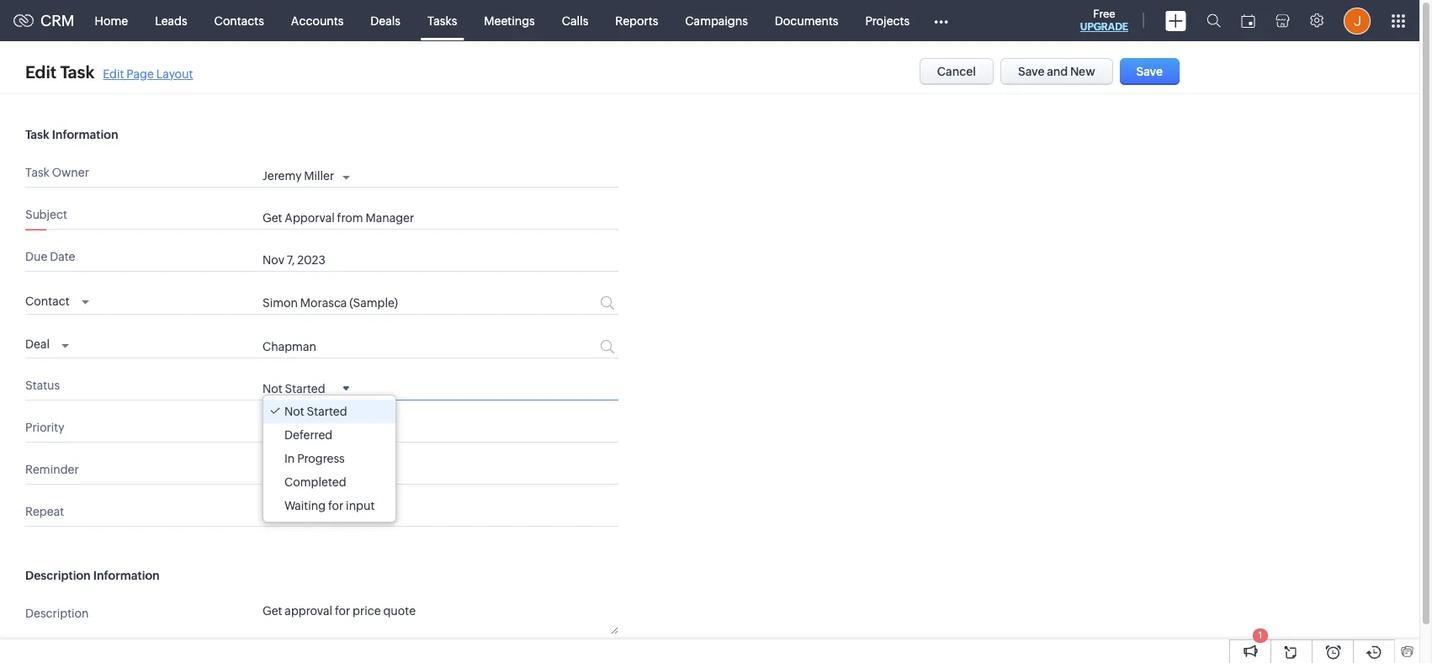 Task type: describe. For each thing, give the bounding box(es) containing it.
completed
[[284, 475, 346, 489]]

profile image
[[1344, 7, 1371, 34]]

not started inside field
[[263, 382, 325, 395]]

progress
[[297, 452, 345, 465]]

tasks
[[428, 14, 457, 27]]

Not Started field
[[263, 381, 349, 395]]

search element
[[1197, 0, 1231, 41]]

edit page layout link
[[103, 67, 193, 80]]

jeremy
[[263, 169, 302, 183]]

accounts
[[291, 14, 344, 27]]

contact
[[25, 294, 70, 308]]

meetings
[[484, 14, 535, 27]]

1 vertical spatial not
[[284, 405, 304, 418]]

contacts
[[214, 14, 264, 27]]

meetings link
[[471, 0, 549, 41]]

profile element
[[1334, 0, 1381, 41]]

upgrade
[[1081, 21, 1129, 33]]

priority
[[25, 421, 64, 434]]

campaigns
[[685, 14, 748, 27]]

projects
[[866, 14, 910, 27]]

leads
[[155, 14, 187, 27]]

task for owner
[[25, 166, 50, 179]]

description for description information
[[25, 569, 91, 582]]

started for tree containing not started
[[307, 405, 347, 418]]

due
[[25, 250, 47, 263]]

documents link
[[762, 0, 852, 41]]

deal
[[25, 338, 50, 351]]

campaigns link
[[672, 0, 762, 41]]

deals link
[[357, 0, 414, 41]]

in
[[284, 452, 295, 465]]

input
[[346, 499, 375, 512]]

free upgrade
[[1081, 8, 1129, 33]]

description for description
[[25, 607, 89, 620]]

Other Modules field
[[923, 7, 960, 34]]

status
[[25, 378, 60, 392]]

waiting
[[284, 499, 326, 512]]



Task type: vqa. For each thing, say whether or not it's contained in the screenshot.
left your
no



Task type: locate. For each thing, give the bounding box(es) containing it.
edit
[[25, 62, 57, 81], [103, 67, 124, 80]]

calls
[[562, 14, 589, 27]]

layout
[[156, 67, 193, 80]]

1 vertical spatial started
[[307, 405, 347, 418]]

in progress
[[284, 452, 345, 465]]

1 vertical spatial information
[[93, 569, 160, 582]]

1
[[1259, 630, 1263, 641]]

edit down the crm link
[[25, 62, 57, 81]]

description down repeat
[[25, 569, 91, 582]]

owner
[[52, 166, 89, 179]]

deferred
[[284, 428, 333, 442]]

create menu element
[[1156, 0, 1197, 41]]

jeremy miller
[[263, 169, 334, 183]]

page
[[126, 67, 154, 80]]

free
[[1094, 8, 1116, 20]]

started inside field
[[285, 382, 325, 395]]

calendar image
[[1241, 14, 1256, 27]]

0 vertical spatial not
[[263, 382, 283, 395]]

None button
[[920, 58, 994, 85], [1001, 58, 1113, 85], [1120, 58, 1180, 85], [920, 58, 994, 85], [1001, 58, 1113, 85], [1120, 58, 1180, 85]]

description down description information
[[25, 607, 89, 620]]

calls link
[[549, 0, 602, 41]]

tree
[[263, 395, 396, 522]]

description
[[25, 569, 91, 582], [25, 607, 89, 620]]

for
[[328, 499, 344, 512]]

0 vertical spatial description
[[25, 569, 91, 582]]

task information
[[25, 128, 118, 141]]

0 horizontal spatial not
[[263, 382, 283, 395]]

information for task information
[[52, 128, 118, 141]]

0 horizontal spatial edit
[[25, 62, 57, 81]]

task
[[60, 62, 95, 81], [25, 128, 49, 141], [25, 166, 50, 179]]

create menu image
[[1166, 11, 1187, 31]]

reports link
[[602, 0, 672, 41]]

task up task owner
[[25, 128, 49, 141]]

edit left page
[[103, 67, 124, 80]]

edit inside edit task edit page layout
[[103, 67, 124, 80]]

None text field
[[263, 297, 537, 310]]

not
[[263, 382, 283, 395], [284, 405, 304, 418]]

0 vertical spatial task
[[60, 62, 95, 81]]

1 vertical spatial description
[[25, 607, 89, 620]]

not inside field
[[263, 382, 283, 395]]

description information
[[25, 569, 160, 582]]

not started
[[263, 382, 325, 395], [284, 405, 347, 418]]

0 vertical spatial information
[[52, 128, 118, 141]]

started for not started field
[[285, 382, 325, 395]]

started
[[285, 382, 325, 395], [307, 405, 347, 418]]

mmm d, yyyy text field
[[263, 253, 565, 267]]

1 vertical spatial not started
[[284, 405, 347, 418]]

1 description from the top
[[25, 569, 91, 582]]

reminder
[[25, 463, 79, 476]]

home
[[95, 14, 128, 27]]

miller
[[304, 169, 334, 183]]

started inside tree
[[307, 405, 347, 418]]

contacts link
[[201, 0, 278, 41]]

tasks link
[[414, 0, 471, 41]]

task left owner
[[25, 166, 50, 179]]

search image
[[1207, 13, 1221, 28]]

repeat
[[25, 505, 64, 518]]

reports
[[616, 14, 658, 27]]

crm
[[40, 12, 75, 29]]

Get approval for price quote text field
[[263, 603, 619, 634]]

home link
[[81, 0, 142, 41]]

information for description information
[[93, 569, 160, 582]]

None text field
[[263, 211, 619, 225], [263, 340, 537, 353], [263, 211, 619, 225], [263, 340, 537, 353]]

edit task edit page layout
[[25, 62, 193, 81]]

waiting for input
[[284, 499, 375, 512]]

Deal field
[[25, 333, 69, 353]]

crm link
[[13, 12, 75, 29]]

information
[[52, 128, 118, 141], [93, 569, 160, 582]]

leads link
[[142, 0, 201, 41]]

2 description from the top
[[25, 607, 89, 620]]

1 horizontal spatial not
[[284, 405, 304, 418]]

date
[[50, 250, 75, 263]]

task down crm
[[60, 62, 95, 81]]

Contact field
[[25, 290, 89, 310]]

tree containing not started
[[263, 395, 396, 522]]

deals
[[371, 14, 401, 27]]

task owner
[[25, 166, 89, 179]]

accounts link
[[278, 0, 357, 41]]

2 vertical spatial task
[[25, 166, 50, 179]]

0 vertical spatial started
[[285, 382, 325, 395]]

1 vertical spatial task
[[25, 128, 49, 141]]

subject
[[25, 208, 67, 221]]

due date
[[25, 250, 75, 263]]

task for information
[[25, 128, 49, 141]]

0 vertical spatial not started
[[263, 382, 325, 395]]

1 horizontal spatial edit
[[103, 67, 124, 80]]

documents
[[775, 14, 839, 27]]

projects link
[[852, 0, 923, 41]]



